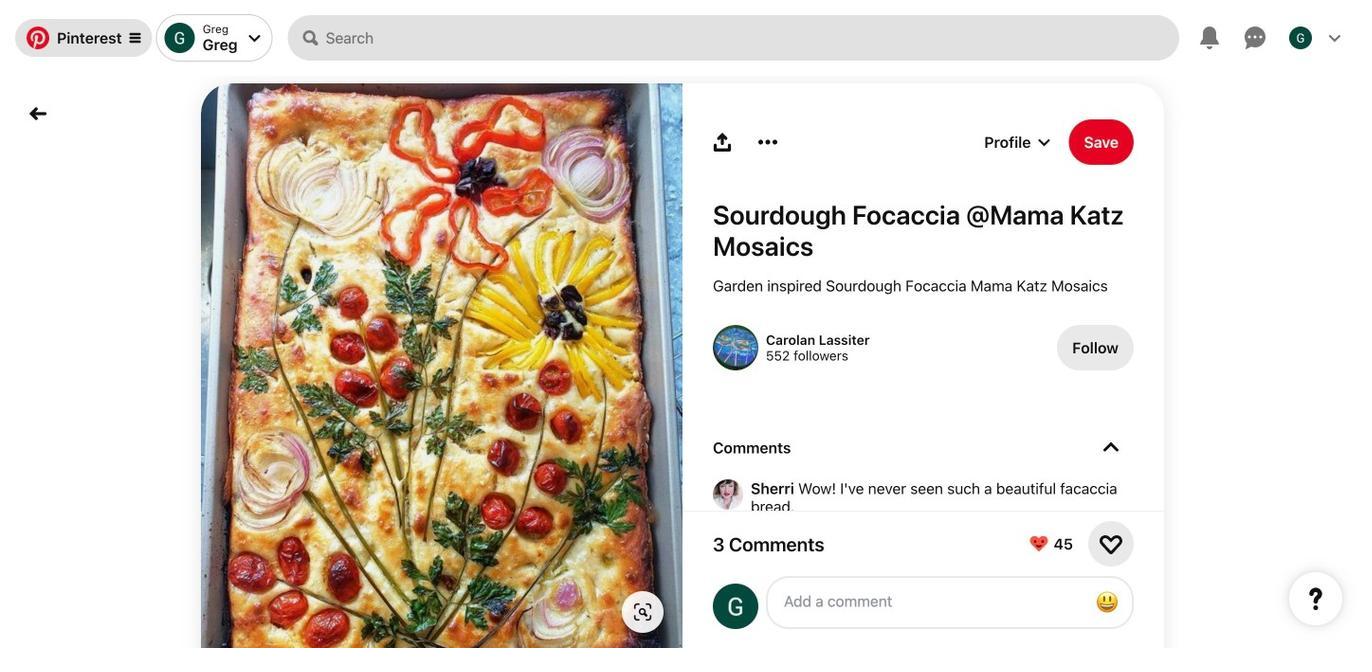 Task type: vqa. For each thing, say whether or not it's contained in the screenshot.
The 20% Off For Rouge 4/5–4/15 
15% Off For Vib 4/9–4/15  
10% Off For Insiders 4/9–4/15 

1. Saie Sunvisor Sunscreen Spf 35  
2. Laneige Water Bank Hyaluronic Eye Cream  
3. Caudalie Beauty Elixir Prep, Set, Glow Face Mist  
4. Summer Fridays Lip Butter Balm  
5. Glow Recipe Watermelon Glow Niacinamide Dew Drops  
6. Gisou Honey Infused Hydrating Hair Mask 
7. Tower 28 Beauty Makewaves Lengthening + Volumizing Mascara  
8. Phlur Not Your Baby Eau De Parfum  
9. Milk Makeup Cooling Water Jelly Tint "image"
no



Task type: describe. For each thing, give the bounding box(es) containing it.
pinterest image
[[27, 27, 49, 49]]

primary navigation header navigation
[[11, 4, 1354, 72]]

1 horizontal spatial greg image
[[1289, 27, 1312, 49]]

select a board you want to save to image
[[1039, 137, 1050, 148]]

carolan lassiter avatar link image
[[713, 325, 759, 371]]

Search text field
[[326, 15, 1179, 61]]



Task type: locate. For each thing, give the bounding box(es) containing it.
0 horizontal spatial greg image
[[165, 23, 195, 53]]

dynamic badge dropdown menu button image
[[130, 32, 141, 44]]

Add a comment field
[[785, 593, 1073, 611]]

reaction image
[[1100, 533, 1123, 556]]

account switcher arrow icon image
[[249, 32, 260, 44]]

sherri image
[[713, 480, 743, 510]]

greg image
[[165, 23, 195, 53], [1289, 27, 1312, 49]]

closeup image action button image
[[633, 603, 652, 622]]

robinsongreg175 image
[[713, 584, 759, 630]]

expand icon image
[[1104, 440, 1119, 456]]

search icon image
[[303, 30, 318, 46]]



